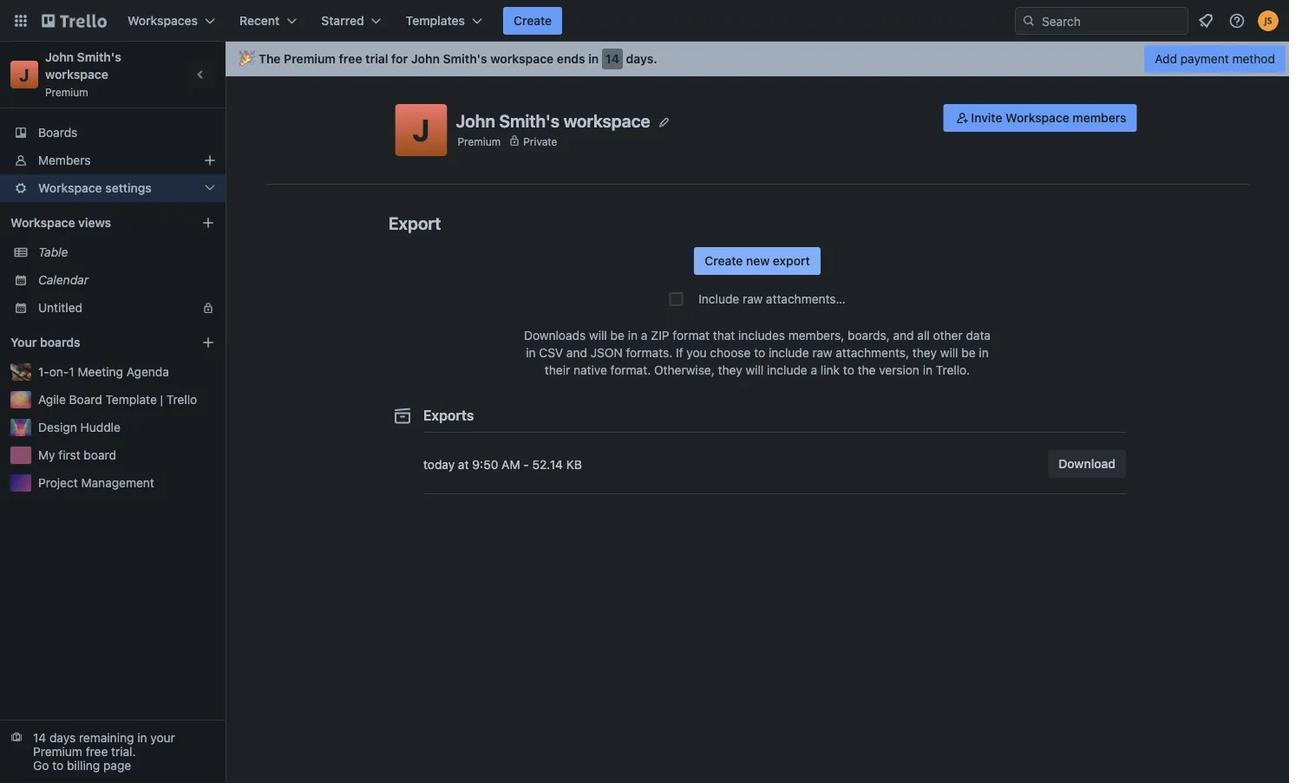 Task type: describe. For each thing, give the bounding box(es) containing it.
sm image
[[954, 109, 972, 127]]

john smith's workspace premium
[[45, 50, 125, 98]]

🎉
[[240, 52, 252, 66]]

smith's inside banner
[[443, 52, 488, 66]]

workspace settings button
[[0, 174, 226, 202]]

untitled
[[38, 301, 83, 315]]

add board image
[[201, 336, 215, 350]]

agile
[[38, 393, 66, 407]]

workspace inside button
[[1006, 111, 1070, 125]]

create a view image
[[201, 216, 215, 230]]

management
[[81, 476, 154, 490]]

in down data
[[980, 346, 989, 360]]

recent button
[[229, 7, 308, 35]]

smith's for john smith's workspace
[[500, 110, 560, 131]]

0 vertical spatial will
[[589, 329, 608, 343]]

workspace settings
[[38, 181, 152, 195]]

1 vertical spatial will
[[941, 346, 959, 360]]

board
[[84, 448, 116, 463]]

0 vertical spatial include
[[769, 346, 810, 360]]

workspaces button
[[117, 7, 226, 35]]

private
[[524, 135, 558, 147]]

14 days remaining in your premium free trial. go to billing page
[[33, 731, 175, 773]]

downloads
[[524, 329, 586, 343]]

52.14
[[533, 458, 563, 472]]

format.
[[611, 363, 651, 378]]

meeting
[[78, 365, 123, 379]]

john smith's workspace
[[456, 110, 651, 131]]

boards link
[[0, 119, 226, 147]]

john smith's workspace link
[[45, 50, 125, 82]]

to inside 14 days remaining in your premium free trial. go to billing page
[[52, 759, 64, 773]]

add payment method link
[[1145, 45, 1287, 73]]

in left trello.
[[923, 363, 933, 378]]

0 horizontal spatial they
[[718, 363, 743, 378]]

boards
[[40, 336, 80, 350]]

template
[[106, 393, 157, 407]]

boards,
[[848, 329, 890, 343]]

banner containing 🎉
[[226, 42, 1290, 76]]

csv
[[539, 346, 564, 360]]

days.
[[626, 52, 658, 66]]

members
[[38, 153, 91, 168]]

🎉 the premium free trial for john smith's workspace ends in 14 days.
[[240, 52, 658, 66]]

1-on-1 meeting agenda
[[38, 365, 169, 379]]

1
[[69, 365, 74, 379]]

create new export
[[705, 254, 811, 268]]

attachments,
[[836, 346, 910, 360]]

calendar link
[[38, 272, 215, 289]]

includes
[[739, 329, 786, 343]]

export
[[389, 213, 441, 233]]

include raw attachments…
[[699, 292, 846, 306]]

other
[[934, 329, 963, 343]]

free inside banner
[[339, 52, 363, 66]]

am
[[502, 458, 520, 472]]

first
[[58, 448, 80, 463]]

templates
[[406, 13, 465, 28]]

days
[[49, 731, 76, 746]]

design huddle link
[[38, 419, 215, 437]]

1-
[[38, 365, 49, 379]]

starred
[[321, 13, 364, 28]]

confetti image
[[240, 52, 252, 66]]

page
[[103, 759, 131, 773]]

recent
[[240, 13, 280, 28]]

billing
[[67, 759, 100, 773]]

my
[[38, 448, 55, 463]]

your boards with 5 items element
[[10, 332, 175, 353]]

primary element
[[0, 0, 1290, 42]]

export
[[773, 254, 811, 268]]

link
[[821, 363, 840, 378]]

add
[[1156, 52, 1178, 66]]

-
[[524, 458, 529, 472]]

that
[[713, 329, 736, 343]]

workspace views
[[10, 216, 111, 230]]

john for john smith's workspace
[[456, 110, 496, 131]]

premium inside banner
[[284, 52, 336, 66]]

format
[[673, 329, 710, 343]]

formats.
[[626, 346, 673, 360]]

smith's for john smith's workspace premium
[[77, 50, 121, 64]]

in inside 14 days remaining in your premium free trial. go to billing page
[[137, 731, 147, 746]]

workspace for john smith's workspace premium
[[45, 67, 108, 82]]

add payment method
[[1156, 52, 1276, 66]]

remaining
[[79, 731, 134, 746]]

|
[[160, 393, 163, 407]]

on-
[[49, 365, 69, 379]]

go to billing page link
[[33, 759, 131, 773]]

j link
[[10, 61, 38, 89]]

the
[[259, 52, 281, 66]]

download link
[[1049, 451, 1127, 478]]

method
[[1233, 52, 1276, 66]]

back to home image
[[42, 7, 107, 35]]

if
[[676, 346, 684, 360]]



Task type: vqa. For each thing, say whether or not it's contained in the screenshot.
Project
yes



Task type: locate. For each thing, give the bounding box(es) containing it.
your
[[150, 731, 175, 746]]

workspace down create button
[[491, 52, 554, 66]]

1 horizontal spatial raw
[[813, 346, 833, 360]]

2 vertical spatial will
[[746, 363, 764, 378]]

for
[[392, 52, 408, 66]]

0 horizontal spatial 14
[[33, 731, 46, 746]]

workspace navigation collapse icon image
[[189, 63, 214, 87]]

2 horizontal spatial smith's
[[500, 110, 560, 131]]

exports
[[424, 408, 474, 424]]

1 horizontal spatial create
[[705, 254, 743, 268]]

members link
[[0, 147, 226, 174]]

workspace inside dropdown button
[[38, 181, 102, 195]]

john inside john smith's workspace premium
[[45, 50, 74, 64]]

1 horizontal spatial will
[[746, 363, 764, 378]]

2 horizontal spatial will
[[941, 346, 959, 360]]

zip
[[651, 329, 670, 343]]

workspace for views
[[10, 216, 75, 230]]

open information menu image
[[1229, 12, 1247, 30]]

1 horizontal spatial 14
[[606, 52, 620, 66]]

14 inside banner
[[606, 52, 620, 66]]

0 horizontal spatial will
[[589, 329, 608, 343]]

they
[[913, 346, 938, 360], [718, 363, 743, 378]]

2 vertical spatial workspace
[[10, 216, 75, 230]]

14 left days.
[[606, 52, 620, 66]]

include
[[699, 292, 740, 306]]

0 horizontal spatial be
[[611, 329, 625, 343]]

invite
[[972, 111, 1003, 125]]

they down choose
[[718, 363, 743, 378]]

1 vertical spatial j
[[413, 112, 430, 148]]

trello.
[[937, 363, 971, 378]]

create new export button
[[695, 247, 821, 275]]

invite workspace members
[[972, 111, 1127, 125]]

board
[[69, 393, 102, 407]]

1 vertical spatial free
[[86, 745, 108, 760]]

they down all
[[913, 346, 938, 360]]

workspace
[[491, 52, 554, 66], [45, 67, 108, 82], [564, 110, 651, 131]]

to down includes
[[755, 346, 766, 360]]

0 horizontal spatial j
[[19, 64, 29, 85]]

a left link on the right top
[[811, 363, 818, 378]]

create for create
[[514, 13, 552, 28]]

create for create new export
[[705, 254, 743, 268]]

my first board
[[38, 448, 116, 463]]

table
[[38, 245, 68, 260]]

0 horizontal spatial a
[[641, 329, 648, 343]]

calendar
[[38, 273, 89, 287]]

in
[[589, 52, 599, 66], [628, 329, 638, 343], [526, 346, 536, 360], [980, 346, 989, 360], [923, 363, 933, 378], [137, 731, 147, 746]]

0 notifications image
[[1196, 10, 1217, 31]]

john smith (johnsmith38824343) image
[[1259, 10, 1280, 31]]

1 horizontal spatial to
[[755, 346, 766, 360]]

1 vertical spatial workspace
[[38, 181, 102, 195]]

raw inside downloads will be in a zip format that includes members, boards, and all other data in csv and json formats. if you choose to include raw attachments, they will be in their native format. otherwise, they will include a link to the version in trello.
[[813, 346, 833, 360]]

my first board link
[[38, 447, 215, 464]]

members
[[1073, 111, 1127, 125]]

templates button
[[396, 7, 493, 35]]

settings
[[105, 181, 152, 195]]

14 inside 14 days remaining in your premium free trial. go to billing page
[[33, 731, 46, 746]]

be up json
[[611, 329, 625, 343]]

1 horizontal spatial free
[[339, 52, 363, 66]]

native
[[574, 363, 608, 378]]

1-on-1 meeting agenda link
[[38, 364, 215, 381]]

1 horizontal spatial john
[[411, 52, 440, 66]]

0 horizontal spatial to
[[52, 759, 64, 773]]

1 vertical spatial to
[[844, 363, 855, 378]]

in left your
[[137, 731, 147, 746]]

will down other
[[941, 346, 959, 360]]

john down back to home image
[[45, 50, 74, 64]]

0 vertical spatial raw
[[743, 292, 763, 306]]

a left zip
[[641, 329, 648, 343]]

1 horizontal spatial be
[[962, 346, 976, 360]]

j inside button
[[413, 112, 430, 148]]

1 vertical spatial and
[[567, 346, 588, 360]]

workspaces
[[128, 13, 198, 28]]

download
[[1059, 457, 1116, 471]]

0 vertical spatial create
[[514, 13, 552, 28]]

0 vertical spatial they
[[913, 346, 938, 360]]

workspace down days.
[[564, 110, 651, 131]]

0 vertical spatial workspace
[[491, 52, 554, 66]]

include down includes
[[769, 346, 810, 360]]

0 vertical spatial free
[[339, 52, 363, 66]]

0 horizontal spatial john
[[45, 50, 74, 64]]

premium
[[284, 52, 336, 66], [45, 86, 88, 98], [458, 135, 501, 147], [33, 745, 82, 760]]

2 horizontal spatial to
[[844, 363, 855, 378]]

workspace up table
[[10, 216, 75, 230]]

and left all
[[894, 329, 915, 343]]

raw right include
[[743, 292, 763, 306]]

create button
[[504, 7, 563, 35]]

1 horizontal spatial smith's
[[443, 52, 488, 66]]

project
[[38, 476, 78, 490]]

1 vertical spatial raw
[[813, 346, 833, 360]]

1 horizontal spatial a
[[811, 363, 818, 378]]

a
[[641, 329, 648, 343], [811, 363, 818, 378]]

0 horizontal spatial free
[[86, 745, 108, 760]]

0 vertical spatial be
[[611, 329, 625, 343]]

today
[[424, 458, 455, 472]]

downloads will be in a zip format that includes members, boards, and all other data in csv and json formats. if you choose to include raw attachments, they will be in their native format. otherwise, they will include a link to the version in trello.
[[524, 329, 991, 378]]

workspace right j link
[[45, 67, 108, 82]]

1 vertical spatial a
[[811, 363, 818, 378]]

and up native
[[567, 346, 588, 360]]

14
[[606, 52, 620, 66], [33, 731, 46, 746]]

create inside primary element
[[514, 13, 552, 28]]

1 horizontal spatial workspace
[[491, 52, 554, 66]]

0 horizontal spatial create
[[514, 13, 552, 28]]

choose
[[710, 346, 751, 360]]

free
[[339, 52, 363, 66], [86, 745, 108, 760]]

workspace
[[1006, 111, 1070, 125], [38, 181, 102, 195], [10, 216, 75, 230]]

views
[[78, 216, 111, 230]]

ends
[[557, 52, 586, 66]]

banner
[[226, 42, 1290, 76]]

raw
[[743, 292, 763, 306], [813, 346, 833, 360]]

1 vertical spatial 14
[[33, 731, 46, 746]]

invite workspace members button
[[944, 104, 1138, 132]]

untitled link
[[38, 299, 191, 317]]

workspace inside john smith's workspace premium
[[45, 67, 108, 82]]

include left link on the right top
[[767, 363, 808, 378]]

j down 🎉 the premium free trial for john smith's workspace ends in 14 days.
[[413, 112, 430, 148]]

in up formats.
[[628, 329, 638, 343]]

go
[[33, 759, 49, 773]]

to left the on the right top
[[844, 363, 855, 378]]

in left the csv
[[526, 346, 536, 360]]

raw down members,
[[813, 346, 833, 360]]

agile board template | trello
[[38, 393, 197, 407]]

free inside 14 days remaining in your premium free trial. go to billing page
[[86, 745, 108, 760]]

payment
[[1181, 52, 1230, 66]]

project management link
[[38, 475, 215, 492]]

the
[[858, 363, 876, 378]]

search image
[[1023, 14, 1037, 28]]

kb
[[567, 458, 582, 472]]

workspace down members
[[38, 181, 102, 195]]

9:50
[[472, 458, 499, 472]]

1 vertical spatial include
[[767, 363, 808, 378]]

json
[[591, 346, 623, 360]]

0 horizontal spatial smith's
[[77, 50, 121, 64]]

your
[[10, 336, 37, 350]]

john for john smith's workspace premium
[[45, 50, 74, 64]]

0 horizontal spatial and
[[567, 346, 588, 360]]

1 horizontal spatial j
[[413, 112, 430, 148]]

0 horizontal spatial raw
[[743, 292, 763, 306]]

smith's down back to home image
[[77, 50, 121, 64]]

14 left days
[[33, 731, 46, 746]]

members,
[[789, 329, 845, 343]]

john right for
[[411, 52, 440, 66]]

0 vertical spatial a
[[641, 329, 648, 343]]

premium inside john smith's workspace premium
[[45, 86, 88, 98]]

1 horizontal spatial and
[[894, 329, 915, 343]]

0 vertical spatial to
[[755, 346, 766, 360]]

0 horizontal spatial workspace
[[45, 67, 108, 82]]

your boards
[[10, 336, 80, 350]]

data
[[967, 329, 991, 343]]

j
[[19, 64, 29, 85], [413, 112, 430, 148]]

be
[[611, 329, 625, 343], [962, 346, 976, 360]]

their
[[545, 363, 571, 378]]

to right go
[[52, 759, 64, 773]]

smith's up private
[[500, 110, 560, 131]]

1 vertical spatial create
[[705, 254, 743, 268]]

john inside banner
[[411, 52, 440, 66]]

boards
[[38, 125, 78, 140]]

john
[[45, 50, 74, 64], [411, 52, 440, 66], [456, 110, 496, 131]]

john right j button
[[456, 110, 496, 131]]

0 vertical spatial and
[[894, 329, 915, 343]]

workspace right "invite"
[[1006, 111, 1070, 125]]

be down data
[[962, 346, 976, 360]]

0 vertical spatial workspace
[[1006, 111, 1070, 125]]

2 horizontal spatial workspace
[[564, 110, 651, 131]]

in right ends
[[589, 52, 599, 66]]

0 vertical spatial j
[[19, 64, 29, 85]]

workspace for john smith's workspace
[[564, 110, 651, 131]]

in inside banner
[[589, 52, 599, 66]]

premium inside 14 days remaining in your premium free trial. go to billing page
[[33, 745, 82, 760]]

1 vertical spatial workspace
[[45, 67, 108, 82]]

will down choose
[[746, 363, 764, 378]]

create
[[514, 13, 552, 28], [705, 254, 743, 268]]

project management
[[38, 476, 154, 490]]

1 vertical spatial they
[[718, 363, 743, 378]]

2 vertical spatial workspace
[[564, 110, 651, 131]]

agile board template | trello link
[[38, 392, 215, 409]]

otherwise,
[[655, 363, 715, 378]]

j for j button
[[413, 112, 430, 148]]

will up json
[[589, 329, 608, 343]]

starred button
[[311, 7, 392, 35]]

design huddle
[[38, 421, 121, 435]]

workspace for settings
[[38, 181, 102, 195]]

huddle
[[80, 421, 121, 435]]

j for j link
[[19, 64, 29, 85]]

1 vertical spatial be
[[962, 346, 976, 360]]

j left john smith's workspace premium
[[19, 64, 29, 85]]

Search field
[[1037, 8, 1188, 34]]

1 horizontal spatial they
[[913, 346, 938, 360]]

2 vertical spatial to
[[52, 759, 64, 773]]

smith's down templates dropdown button
[[443, 52, 488, 66]]

2 horizontal spatial john
[[456, 110, 496, 131]]

0 vertical spatial 14
[[606, 52, 620, 66]]

smith's inside john smith's workspace premium
[[77, 50, 121, 64]]

j button
[[395, 104, 448, 156]]



